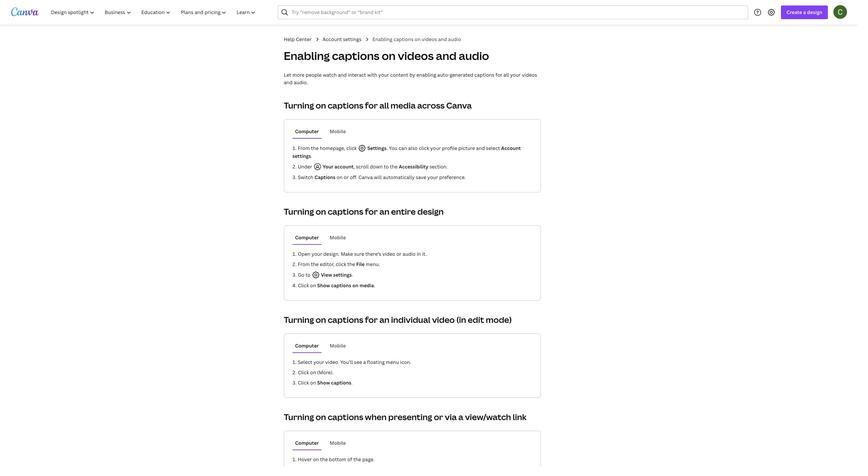 Task type: vqa. For each thing, say whether or not it's contained in the screenshot.
in
yes



Task type: locate. For each thing, give the bounding box(es) containing it.
. left you
[[387, 145, 388, 151]]

show down (more).
[[317, 380, 330, 386]]

4 turning from the top
[[284, 411, 314, 423]]

from down open
[[298, 261, 310, 268]]

1 vertical spatial show
[[317, 380, 330, 386]]

computer button for from
[[292, 125, 322, 138]]

you
[[389, 145, 398, 151]]

settings
[[343, 36, 361, 42], [292, 153, 311, 159], [333, 272, 352, 278]]

a right "create"
[[803, 9, 806, 15]]

watch
[[323, 72, 337, 78]]

0 vertical spatial or
[[344, 174, 349, 181]]

or left in
[[396, 251, 401, 257]]

. down from the editor, click the file menu.
[[352, 272, 353, 278]]

0 vertical spatial enabling
[[372, 36, 392, 42]]

3 click from the top
[[298, 380, 309, 386]]

computer up from the homepage, click
[[295, 128, 319, 135]]

3 mobile from the top
[[330, 343, 346, 349]]

2 vertical spatial click
[[298, 380, 309, 386]]

1 horizontal spatial canva
[[446, 100, 472, 111]]

1 vertical spatial videos
[[398, 48, 434, 63]]

the left homepage,
[[311, 145, 319, 151]]

media for across
[[391, 100, 416, 111]]

0 vertical spatial show
[[317, 282, 330, 289]]

account right select
[[501, 145, 521, 151]]

design right entire
[[417, 206, 444, 217]]

mobile up the design.
[[330, 234, 346, 241]]

when
[[365, 411, 387, 423]]

0 horizontal spatial to
[[306, 272, 310, 278]]

mobile button for video.
[[327, 339, 349, 353]]

from up under
[[298, 145, 310, 151]]

2 mobile from the top
[[330, 234, 346, 241]]

click right 'also'
[[419, 145, 429, 151]]

an left individual
[[379, 314, 389, 325]]

view settings
[[320, 272, 352, 278]]

turning on captions when presenting or via a view/watch link
[[284, 411, 527, 423]]

0 vertical spatial canva
[[446, 100, 472, 111]]

1 computer from the top
[[295, 128, 319, 135]]

or left via
[[434, 411, 443, 423]]

1 click from the top
[[298, 282, 309, 289]]

1 mobile from the top
[[330, 128, 346, 135]]

2 vertical spatial audio
[[403, 251, 416, 257]]

your
[[378, 72, 389, 78], [510, 72, 521, 78], [430, 145, 441, 151], [427, 174, 438, 181], [312, 251, 322, 257], [314, 359, 324, 366]]

1 horizontal spatial enabling
[[372, 36, 392, 42]]

0 vertical spatial account
[[323, 36, 342, 42]]

1 vertical spatial account
[[501, 145, 521, 151]]

captions
[[394, 36, 414, 42], [332, 48, 380, 63], [474, 72, 494, 78], [328, 100, 363, 111], [328, 206, 363, 217], [331, 282, 351, 289], [328, 314, 363, 325], [331, 380, 351, 386], [328, 411, 363, 423]]

2 horizontal spatial a
[[803, 9, 806, 15]]

0 vertical spatial click
[[298, 282, 309, 289]]

from for from the editor, click the file menu.
[[298, 261, 310, 268]]

mobile for design.
[[330, 234, 346, 241]]

click up view settings
[[336, 261, 346, 268]]

2 vertical spatial videos
[[522, 72, 537, 78]]

all
[[504, 72, 509, 78], [379, 100, 389, 111]]

0 horizontal spatial account
[[323, 36, 342, 42]]

2 turning from the top
[[284, 206, 314, 217]]

0 vertical spatial from
[[298, 145, 310, 151]]

mobile up video.
[[330, 343, 346, 349]]

sure
[[354, 251, 364, 257]]

off.
[[350, 174, 357, 181]]

3 computer button from the top
[[292, 339, 322, 353]]

1 computer button from the top
[[292, 125, 322, 138]]

show down view
[[317, 282, 330, 289]]

2 mobile button from the top
[[327, 231, 349, 244]]

mobile button up bottom
[[327, 437, 349, 450]]

0 horizontal spatial video
[[382, 251, 395, 257]]

a right see
[[363, 359, 366, 366]]

1 horizontal spatial or
[[396, 251, 401, 257]]

0 vertical spatial audio
[[448, 36, 461, 42]]

0 horizontal spatial click
[[336, 261, 346, 268]]

3 turning from the top
[[284, 314, 314, 325]]

2 computer from the top
[[295, 234, 319, 241]]

interact
[[348, 72, 366, 78]]

0 vertical spatial an
[[379, 206, 389, 217]]

media for .
[[360, 282, 374, 289]]

mobile button up the design.
[[327, 231, 349, 244]]

2 show from the top
[[317, 380, 330, 386]]

1 vertical spatial settings
[[292, 153, 311, 159]]

automatically
[[383, 174, 415, 181]]

1 vertical spatial to
[[306, 272, 310, 278]]

turning for turning on captions for an individual video (in edit mode)
[[284, 314, 314, 325]]

3 computer from the top
[[295, 343, 319, 349]]

canva right across
[[446, 100, 472, 111]]

0 horizontal spatial media
[[360, 282, 374, 289]]

mobile up bottom
[[330, 440, 346, 446]]

settings
[[367, 145, 387, 151]]

4 mobile button from the top
[[327, 437, 349, 450]]

mobile for video.
[[330, 343, 346, 349]]

computer button up hover
[[292, 437, 322, 450]]

account inside account settings link
[[323, 36, 342, 42]]

1 vertical spatial video
[[432, 314, 455, 325]]

0 horizontal spatial all
[[379, 100, 389, 111]]

(in
[[456, 314, 466, 325]]

1 vertical spatial an
[[379, 314, 389, 325]]

canva
[[446, 100, 472, 111], [358, 174, 373, 181]]

account settings
[[323, 36, 361, 42], [292, 145, 521, 159]]

audio
[[448, 36, 461, 42], [459, 48, 489, 63], [403, 251, 416, 257]]

via
[[445, 411, 457, 423]]

the left editor,
[[311, 261, 319, 268]]

design
[[807, 9, 823, 15], [417, 206, 444, 217]]

1 vertical spatial design
[[417, 206, 444, 217]]

turning on captions for an entire design
[[284, 206, 444, 217]]

for for entire
[[365, 206, 378, 217]]

0 vertical spatial design
[[807, 9, 823, 15]]

1 vertical spatial enabling
[[284, 48, 330, 63]]

1 an from the top
[[379, 206, 389, 217]]

0 vertical spatial video
[[382, 251, 395, 257]]

computer button up select
[[292, 339, 322, 353]]

0 horizontal spatial or
[[344, 174, 349, 181]]

video
[[382, 251, 395, 257], [432, 314, 455, 325]]

computer button up open
[[292, 231, 322, 244]]

computer
[[295, 128, 319, 135], [295, 234, 319, 241], [295, 343, 319, 349], [295, 440, 319, 446]]

canva down the scroll
[[358, 174, 373, 181]]

1 vertical spatial a
[[363, 359, 366, 366]]

1 turning from the top
[[284, 100, 314, 111]]

enabling captions on videos and audio link
[[372, 36, 461, 43]]

2 an from the top
[[379, 314, 389, 325]]

section.
[[430, 163, 448, 170]]

mobile button up homepage,
[[327, 125, 349, 138]]

1 vertical spatial account settings
[[292, 145, 521, 159]]

1 horizontal spatial design
[[807, 9, 823, 15]]

audio.
[[294, 79, 308, 86]]

the up automatically
[[390, 163, 398, 170]]

videos inside the let more people watch and interact with your content by enabling auto-generated captions for all your videos and audio.
[[522, 72, 537, 78]]

all inside the let more people watch and interact with your content by enabling auto-generated captions for all your videos and audio.
[[504, 72, 509, 78]]

2 vertical spatial a
[[458, 411, 463, 423]]

1 horizontal spatial all
[[504, 72, 509, 78]]

2 click from the top
[[298, 369, 309, 376]]

media
[[391, 100, 416, 111], [360, 282, 374, 289]]

0 horizontal spatial enabling
[[284, 48, 330, 63]]

individual
[[391, 314, 430, 325]]

computer for open
[[295, 234, 319, 241]]

0 vertical spatial a
[[803, 9, 806, 15]]

computer up open
[[295, 234, 319, 241]]

2 computer button from the top
[[292, 231, 322, 244]]

1 horizontal spatial a
[[458, 411, 463, 423]]

or left off.
[[344, 174, 349, 181]]

to right go
[[306, 272, 310, 278]]

,
[[354, 163, 355, 170]]

1 horizontal spatial click
[[346, 145, 357, 151]]

0 vertical spatial media
[[391, 100, 416, 111]]

media down menu.
[[360, 282, 374, 289]]

click down select
[[298, 369, 309, 376]]

turning
[[284, 100, 314, 111], [284, 206, 314, 217], [284, 314, 314, 325], [284, 411, 314, 423]]

floating
[[367, 359, 385, 366]]

. up under
[[311, 153, 312, 159]]

design right "create"
[[807, 9, 823, 15]]

mobile up homepage,
[[330, 128, 346, 135]]

a
[[803, 9, 806, 15], [363, 359, 366, 366], [458, 411, 463, 423]]

profile
[[442, 145, 457, 151]]

click for click on show captions on media .
[[298, 282, 309, 289]]

1 mobile button from the top
[[327, 125, 349, 138]]

for for individual
[[365, 314, 378, 325]]

2 from from the top
[[298, 261, 310, 268]]

media down the let more people watch and interact with your content by enabling auto-generated captions for all your videos and audio. on the top of the page
[[391, 100, 416, 111]]

mobile button
[[327, 125, 349, 138], [327, 231, 349, 244], [327, 339, 349, 353], [327, 437, 349, 450]]

click
[[298, 282, 309, 289], [298, 369, 309, 376], [298, 380, 309, 386]]

computer button up from the homepage, click
[[292, 125, 322, 138]]

click for click on show captions .
[[298, 380, 309, 386]]

turning for turning on captions for all media across canva
[[284, 100, 314, 111]]

mobile for homepage,
[[330, 128, 346, 135]]

click down go to
[[298, 282, 309, 289]]

an for entire
[[379, 206, 389, 217]]

the left bottom
[[320, 456, 328, 463]]

account
[[323, 36, 342, 42], [501, 145, 521, 151]]

help center link
[[284, 36, 312, 43]]

design inside dropdown button
[[807, 9, 823, 15]]

1 vertical spatial audio
[[459, 48, 489, 63]]

1 vertical spatial click
[[298, 369, 309, 376]]

account right center
[[323, 36, 342, 42]]

1 vertical spatial canva
[[358, 174, 373, 181]]

let
[[284, 72, 291, 78]]

4 computer from the top
[[295, 440, 319, 446]]

captions inside the let more people watch and interact with your content by enabling auto-generated captions for all your videos and audio.
[[474, 72, 494, 78]]

3 mobile button from the top
[[327, 339, 349, 353]]

click for from the homepage, click
[[346, 145, 357, 151]]

from for from the homepage, click
[[298, 145, 310, 151]]

computer for from
[[295, 128, 319, 135]]

entire
[[391, 206, 416, 217]]

preference.
[[439, 174, 466, 181]]

computer button for select
[[292, 339, 322, 353]]

1 horizontal spatial media
[[391, 100, 416, 111]]

video right "there's"
[[382, 251, 395, 257]]

2 horizontal spatial click
[[419, 145, 429, 151]]

click up ,
[[346, 145, 357, 151]]

1 vertical spatial from
[[298, 261, 310, 268]]

auto-
[[437, 72, 450, 78]]

1 vertical spatial media
[[360, 282, 374, 289]]

.
[[387, 145, 388, 151], [311, 153, 312, 159], [352, 272, 353, 278], [374, 282, 375, 289], [351, 380, 353, 386]]

hover on the bottom of the page.
[[298, 456, 375, 463]]

to
[[384, 163, 389, 170], [306, 272, 310, 278]]

homepage,
[[320, 145, 345, 151]]

on
[[415, 36, 421, 42], [382, 48, 396, 63], [316, 100, 326, 111], [337, 174, 343, 181], [316, 206, 326, 217], [310, 282, 316, 289], [352, 282, 358, 289], [316, 314, 326, 325], [310, 369, 316, 376], [310, 380, 316, 386], [316, 411, 326, 423], [313, 456, 319, 463]]

0 vertical spatial enabling captions on videos and audio
[[372, 36, 461, 42]]

mobile
[[330, 128, 346, 135], [330, 234, 346, 241], [330, 343, 346, 349], [330, 440, 346, 446]]

top level navigation element
[[47, 5, 262, 19]]

2 vertical spatial or
[[434, 411, 443, 423]]

0 vertical spatial all
[[504, 72, 509, 78]]

1 horizontal spatial account
[[501, 145, 521, 151]]

mobile button up video.
[[327, 339, 349, 353]]

1 horizontal spatial to
[[384, 163, 389, 170]]

mode)
[[486, 314, 512, 325]]

the left file in the left of the page
[[347, 261, 355, 268]]

click
[[346, 145, 357, 151], [419, 145, 429, 151], [336, 261, 346, 268]]

a right via
[[458, 411, 463, 423]]

1 horizontal spatial video
[[432, 314, 455, 325]]

show for show captions on media
[[317, 282, 330, 289]]

or
[[344, 174, 349, 181], [396, 251, 401, 257], [434, 411, 443, 423]]

video left (in
[[432, 314, 455, 325]]

hover
[[298, 456, 312, 463]]

1 from from the top
[[298, 145, 310, 151]]

an left entire
[[379, 206, 389, 217]]

1 show from the top
[[317, 282, 330, 289]]

click for from the editor, click the file menu.
[[336, 261, 346, 268]]

settings inside account settings
[[292, 153, 311, 159]]

show
[[317, 282, 330, 289], [317, 380, 330, 386]]

computer up hover
[[295, 440, 319, 446]]

file
[[356, 261, 365, 268]]

create a design button
[[781, 5, 828, 19]]

an for individual
[[379, 314, 389, 325]]

to right down
[[384, 163, 389, 170]]

from the editor, click the file menu.
[[298, 261, 380, 268]]

computer up select
[[295, 343, 319, 349]]

click for click on (more).
[[298, 369, 309, 376]]

click down click on (more). at the left
[[298, 380, 309, 386]]

4 computer button from the top
[[292, 437, 322, 450]]

save
[[416, 174, 426, 181]]



Task type: describe. For each thing, give the bounding box(es) containing it.
edit
[[468, 314, 484, 325]]

help center
[[284, 36, 312, 42]]

1 vertical spatial all
[[379, 100, 389, 111]]

2 horizontal spatial or
[[434, 411, 443, 423]]

computer button for open
[[292, 231, 322, 244]]

also
[[408, 145, 418, 151]]

page.
[[362, 456, 375, 463]]

let more people watch and interact with your content by enabling auto-generated captions for all your videos and audio.
[[284, 72, 537, 86]]

with
[[367, 72, 377, 78]]

view
[[321, 272, 332, 278]]

mobile button for homepage,
[[327, 125, 349, 138]]

center
[[296, 36, 312, 42]]

video for there's
[[382, 251, 395, 257]]

of
[[347, 456, 352, 463]]

switch captions on or off. canva will automatically save your preference.
[[298, 174, 466, 181]]

create a design
[[787, 9, 823, 15]]

the right of
[[353, 456, 361, 463]]

turning on captions for all media across canva
[[284, 100, 472, 111]]

. down menu.
[[374, 282, 375, 289]]

2 vertical spatial settings
[[333, 272, 352, 278]]

across
[[417, 100, 445, 111]]

christina overa image
[[833, 5, 847, 19]]

click on show captions .
[[298, 380, 353, 386]]

video for individual
[[432, 314, 455, 325]]

go
[[298, 272, 304, 278]]

. down select your video. you'll see a floating menu icon.
[[351, 380, 353, 386]]

click on show captions on media .
[[298, 282, 375, 289]]

you'll
[[340, 359, 353, 366]]

by
[[410, 72, 415, 78]]

audio inside enabling captions on videos and audio link
[[448, 36, 461, 42]]

view/watch
[[465, 411, 511, 423]]

go to
[[298, 272, 312, 278]]

turning on captions for an individual video (in edit mode)
[[284, 314, 512, 325]]

1 vertical spatial or
[[396, 251, 401, 257]]

turning for turning on captions for an entire design
[[284, 206, 314, 217]]

select
[[486, 145, 500, 151]]

picture
[[458, 145, 475, 151]]

mobile button for design.
[[327, 231, 349, 244]]

content
[[390, 72, 408, 78]]

select
[[298, 359, 312, 366]]

create
[[787, 9, 802, 15]]

4 mobile from the top
[[330, 440, 346, 446]]

there's
[[365, 251, 381, 257]]

0 vertical spatial videos
[[422, 36, 437, 42]]

help
[[284, 36, 295, 42]]

menu
[[386, 359, 399, 366]]

your
[[323, 163, 333, 170]]

scroll
[[356, 163, 369, 170]]

0 horizontal spatial design
[[417, 206, 444, 217]]

1 vertical spatial enabling captions on videos and audio
[[284, 48, 489, 63]]

0 horizontal spatial canva
[[358, 174, 373, 181]]

0 horizontal spatial a
[[363, 359, 366, 366]]

in
[[417, 251, 421, 257]]

icon.
[[400, 359, 411, 366]]

generated
[[450, 72, 473, 78]]

captions
[[315, 174, 335, 181]]

account
[[335, 163, 354, 170]]

show for show captions
[[317, 380, 330, 386]]

0 vertical spatial to
[[384, 163, 389, 170]]

a inside dropdown button
[[803, 9, 806, 15]]

make
[[341, 251, 353, 257]]

video.
[[325, 359, 339, 366]]

for inside the let more people watch and interact with your content by enabling auto-generated captions for all your videos and audio.
[[496, 72, 502, 78]]

link
[[513, 411, 527, 423]]

editor,
[[320, 261, 335, 268]]

design.
[[323, 251, 340, 257]]

select your video. you'll see a floating menu icon.
[[298, 359, 411, 366]]

, scroll down to the accessibility section.
[[354, 163, 448, 170]]

under
[[298, 163, 313, 170]]

people
[[306, 72, 322, 78]]

0 vertical spatial account settings
[[323, 36, 361, 42]]

menu.
[[366, 261, 380, 268]]

from the homepage, click
[[298, 145, 358, 151]]

accessibility
[[399, 163, 428, 170]]

0 vertical spatial settings
[[343, 36, 361, 42]]

see
[[354, 359, 362, 366]]

turning for turning on captions when presenting or via a view/watch link
[[284, 411, 314, 423]]

enabling
[[416, 72, 436, 78]]

settings . you can also click your profile picture and select
[[367, 145, 501, 151]]

will
[[374, 174, 382, 181]]

presenting
[[388, 411, 432, 423]]

account settings link
[[323, 36, 361, 43]]

your account
[[322, 163, 354, 170]]

down
[[370, 163, 383, 170]]

click on (more).
[[298, 369, 334, 376]]

(more).
[[317, 369, 334, 376]]

can
[[399, 145, 407, 151]]

for for media
[[365, 100, 378, 111]]

switch
[[298, 174, 313, 181]]

it.
[[422, 251, 427, 257]]

Try "remove background" or "brand kit" search field
[[292, 6, 744, 19]]

more
[[292, 72, 304, 78]]

bottom
[[329, 456, 346, 463]]

open
[[298, 251, 310, 257]]

open your design. make sure there's video or audio in it.
[[298, 251, 427, 257]]

computer for select
[[295, 343, 319, 349]]



